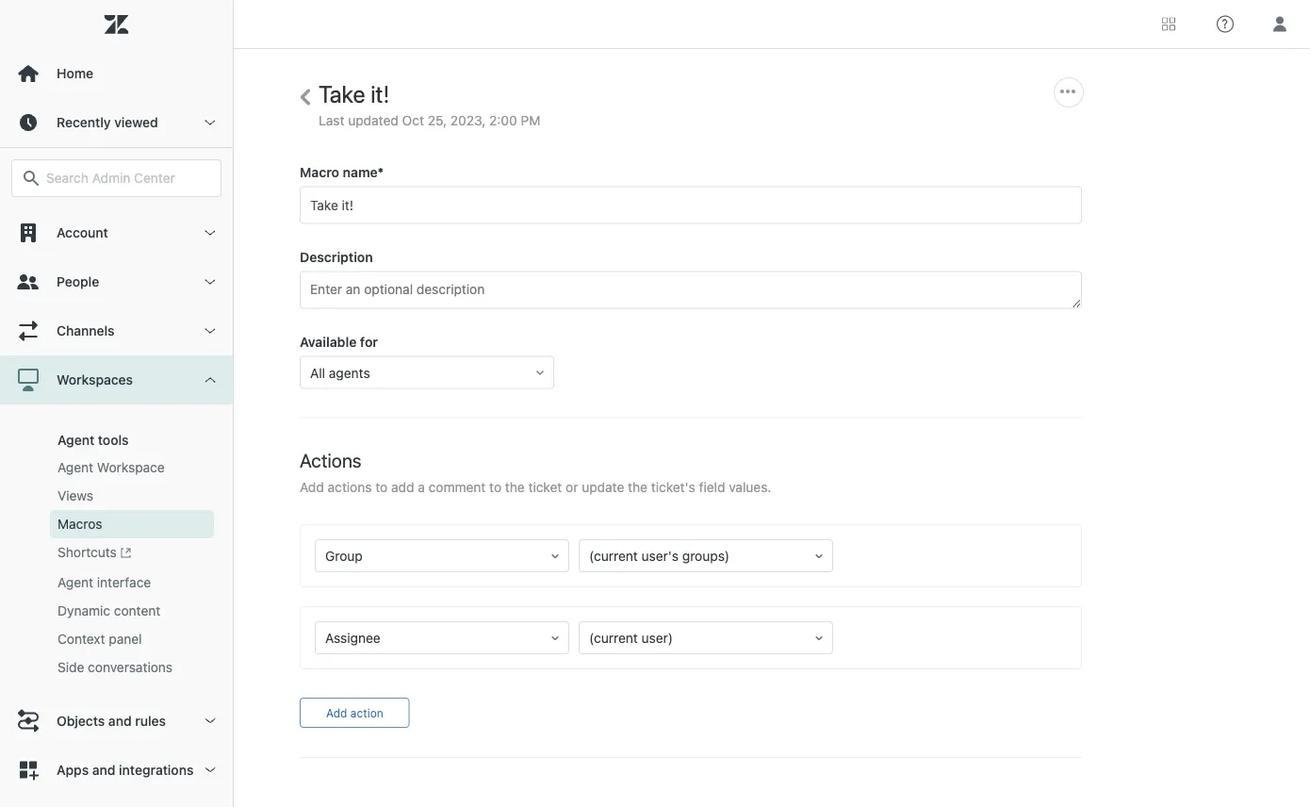Task type: vqa. For each thing, say whether or not it's contained in the screenshot.
"processing"
no



Task type: describe. For each thing, give the bounding box(es) containing it.
objects and rules button
[[0, 696, 233, 745]]

account
[[57, 225, 108, 240]]

apps and integrations button
[[0, 745, 233, 794]]

macros link
[[50, 510, 214, 538]]

agent tools element
[[58, 432, 129, 448]]

Search Admin Center field
[[46, 170, 209, 187]]

objects and rules
[[57, 713, 166, 728]]

user menu image
[[1268, 12, 1293, 36]]

apps
[[57, 762, 89, 777]]

rules
[[135, 713, 166, 728]]

integrations
[[119, 762, 194, 777]]

agent for agent tools
[[58, 432, 94, 448]]

channels
[[57, 323, 115, 338]]

side
[[58, 659, 84, 674]]

tree item inside primary element
[[0, 355, 233, 696]]

side conversations element
[[58, 657, 173, 676]]

agent workspace
[[58, 460, 165, 475]]

tree inside primary element
[[0, 208, 233, 794]]

agent for agent interface
[[58, 574, 93, 590]]

workspaces
[[57, 372, 133, 388]]

views
[[58, 488, 93, 503]]

agent workspace element
[[58, 458, 165, 477]]

agent interface element
[[58, 573, 151, 591]]

agent tools
[[58, 432, 129, 448]]

home
[[57, 66, 93, 81]]

workspaces button
[[0, 355, 233, 404]]

tools
[[98, 432, 129, 448]]

context panel
[[58, 631, 142, 646]]

apps and integrations
[[57, 762, 194, 777]]

dynamic content
[[58, 602, 161, 618]]

shortcuts
[[58, 544, 117, 560]]

panel
[[109, 631, 142, 646]]

context panel link
[[50, 624, 214, 653]]

zendesk products image
[[1163, 17, 1176, 31]]



Task type: locate. For each thing, give the bounding box(es) containing it.
context panel element
[[58, 629, 142, 648]]

3 agent from the top
[[58, 574, 93, 590]]

channels button
[[0, 306, 233, 355]]

viewed
[[114, 115, 158, 130]]

agent up dynamic
[[58, 574, 93, 590]]

people
[[57, 274, 99, 289]]

side conversations link
[[50, 653, 214, 681]]

agent inside 'link'
[[58, 574, 93, 590]]

and
[[108, 713, 132, 728], [92, 762, 115, 777]]

None search field
[[2, 159, 231, 197]]

agent
[[58, 432, 94, 448], [58, 460, 93, 475], [58, 574, 93, 590]]

home button
[[0, 49, 233, 98]]

dynamic
[[58, 602, 110, 618]]

1 vertical spatial and
[[92, 762, 115, 777]]

agent for agent workspace
[[58, 460, 93, 475]]

macros
[[58, 516, 102, 532]]

people button
[[0, 257, 233, 306]]

interface
[[97, 574, 151, 590]]

primary element
[[0, 0, 234, 807]]

2 agent from the top
[[58, 460, 93, 475]]

recently
[[57, 115, 111, 130]]

views element
[[58, 486, 93, 505]]

tree containing account
[[0, 208, 233, 794]]

2 vertical spatial agent
[[58, 574, 93, 590]]

conversations
[[88, 659, 173, 674]]

macros element
[[58, 515, 102, 534]]

0 vertical spatial and
[[108, 713, 132, 728]]

recently viewed
[[57, 115, 158, 130]]

none search field inside primary element
[[2, 159, 231, 197]]

dynamic content element
[[58, 601, 161, 620]]

shortcuts link
[[50, 538, 214, 568]]

views link
[[50, 482, 214, 510]]

workspaces group
[[0, 404, 233, 696]]

recently viewed button
[[0, 98, 233, 147]]

content
[[114, 602, 161, 618]]

and for objects
[[108, 713, 132, 728]]

tree
[[0, 208, 233, 794]]

shortcuts element
[[58, 543, 132, 563]]

workspace
[[97, 460, 165, 475]]

agent interface
[[58, 574, 151, 590]]

and left the rules
[[108, 713, 132, 728]]

1 vertical spatial agent
[[58, 460, 93, 475]]

1 agent from the top
[[58, 432, 94, 448]]

objects
[[57, 713, 105, 728]]

dynamic content link
[[50, 596, 214, 624]]

tree item containing workspaces
[[0, 355, 233, 696]]

context
[[58, 631, 105, 646]]

agent interface link
[[50, 568, 214, 596]]

tree item
[[0, 355, 233, 696]]

side conversations
[[58, 659, 173, 674]]

help image
[[1217, 16, 1234, 33]]

agent workspace link
[[50, 453, 214, 482]]

and for apps
[[92, 762, 115, 777]]

agent up views
[[58, 460, 93, 475]]

agent left tools on the left of page
[[58, 432, 94, 448]]

and right apps
[[92, 762, 115, 777]]

account button
[[0, 208, 233, 257]]

0 vertical spatial agent
[[58, 432, 94, 448]]



